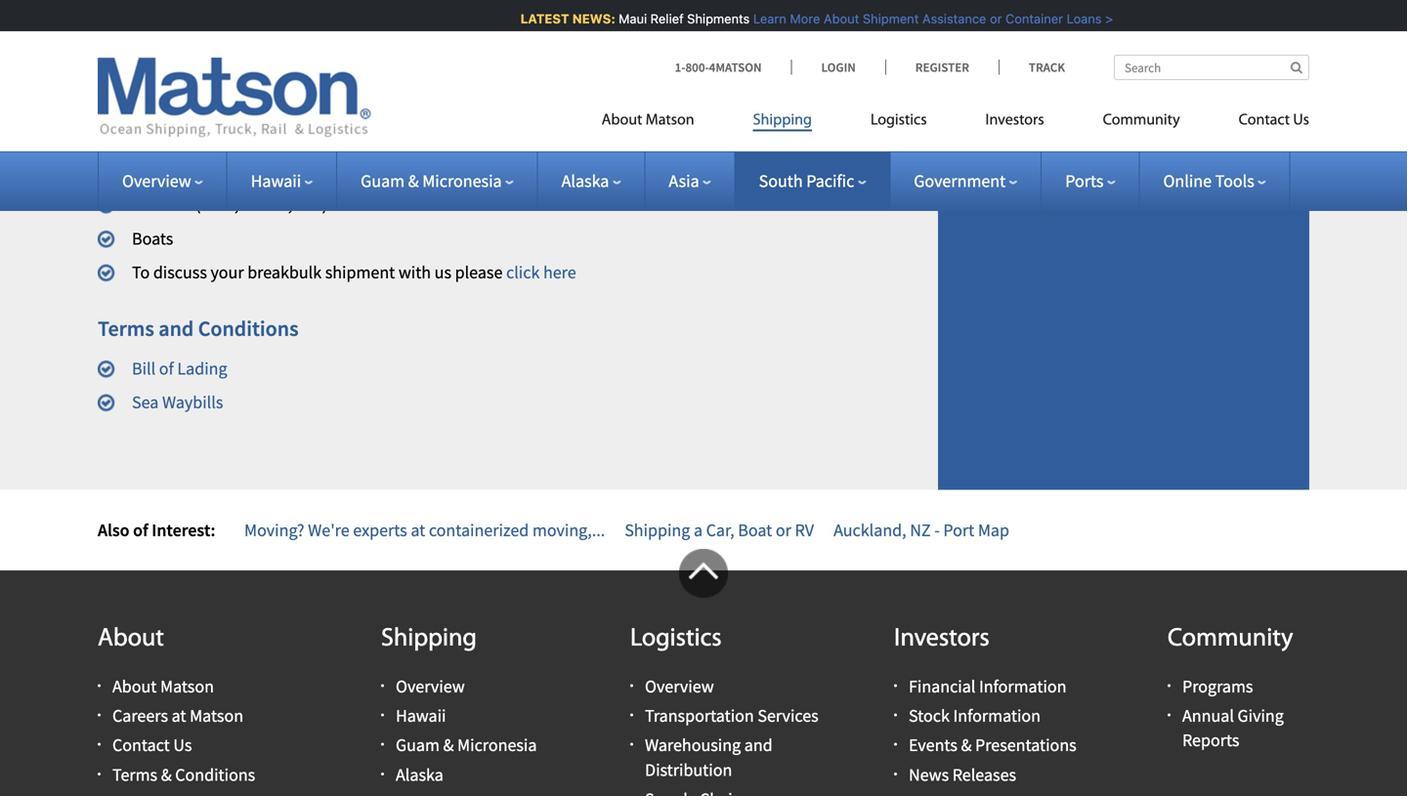 Task type: locate. For each thing, give the bounding box(es) containing it.
more
[[785, 11, 815, 26]]

also of interest:
[[98, 519, 215, 541]]

search image
[[1291, 61, 1303, 74]]

register link
[[885, 59, 999, 75]]

port
[[944, 519, 975, 541]]

timber
[[132, 91, 185, 113]]

contact us link
[[1210, 103, 1310, 143], [112, 735, 192, 757]]

about
[[819, 11, 854, 26], [602, 113, 642, 129], [98, 627, 164, 653], [112, 676, 157, 698]]

conditions down careers at matson "link"
[[175, 764, 255, 786]]

1 vertical spatial conditions
[[175, 764, 255, 786]]

beams,
[[265, 159, 318, 181]]

1 vertical spatial micronesia
[[457, 735, 537, 757]]

0 vertical spatial micronesia
[[422, 170, 502, 192]]

matson inside about matson link
[[646, 113, 695, 129]]

1 vertical spatial of
[[159, 357, 174, 379]]

boats
[[132, 227, 173, 249]]

0 vertical spatial matson
[[646, 113, 695, 129]]

1 vertical spatial investors
[[894, 627, 990, 653]]

0 horizontal spatial hawaii link
[[251, 170, 313, 192]]

1 horizontal spatial at
[[411, 519, 425, 541]]

shipments
[[682, 11, 745, 26]]

vehicles ( cars, trucks, 4×4)
[[132, 193, 328, 215]]

us inside top menu navigation
[[1293, 113, 1310, 129]]

1 vertical spatial matson
[[160, 676, 214, 698]]

1 horizontal spatial and
[[745, 735, 773, 757]]

guam & micronesia link
[[361, 170, 514, 192], [396, 735, 537, 757]]

(cranes,
[[212, 125, 270, 147]]

1 vertical spatial alaska link
[[396, 764, 444, 786]]

online tools
[[1163, 170, 1255, 192]]

blue matson logo with ocean, shipping, truck, rail and logistics written beneath it. image
[[98, 58, 371, 138]]

1 vertical spatial community
[[1168, 627, 1293, 653]]

terms & conditions link
[[112, 764, 255, 786]]

terms down careers
[[112, 764, 157, 786]]

or left container
[[985, 11, 997, 26]]

guam inside overview hawaii guam & micronesia alaska
[[396, 735, 440, 757]]

matson up careers at matson "link"
[[160, 676, 214, 698]]

at inside about matson careers at matson contact us terms & conditions
[[172, 705, 186, 727]]

alaska link
[[562, 170, 621, 192], [396, 764, 444, 786]]

to discuss your breakbulk shipment with us please click here
[[132, 262, 576, 283]]

0 horizontal spatial or
[[776, 519, 792, 541]]

login link
[[791, 59, 885, 75]]

0 horizontal spatial overview link
[[122, 170, 203, 192]]

1 vertical spatial contact
[[112, 735, 170, 757]]

1 horizontal spatial alaska link
[[562, 170, 621, 192]]

0 vertical spatial about matson link
[[602, 103, 724, 143]]

bill
[[132, 357, 156, 379]]

0 vertical spatial of
[[171, 41, 186, 63]]

contact us link down careers
[[112, 735, 192, 757]]

programs
[[1183, 676, 1253, 698]]

1 vertical spatial us
[[173, 735, 192, 757]]

examples
[[98, 41, 168, 63]]

0 horizontal spatial shipping
[[381, 627, 477, 653]]

information up the events & presentations link
[[953, 705, 1041, 727]]

hawaii link
[[251, 170, 313, 192], [396, 705, 446, 727]]

of right bill
[[159, 357, 174, 379]]

conditions down the your
[[198, 315, 299, 342]]

1 horizontal spatial hawaii link
[[396, 705, 446, 727]]

auckland,
[[834, 519, 907, 541]]

of right examples
[[171, 41, 186, 63]]

us up terms & conditions link
[[173, 735, 192, 757]]

track link
[[999, 59, 1065, 75]]

community inside top menu navigation
[[1103, 113, 1180, 129]]

of for also
[[133, 519, 148, 541]]

and down transportation services 'link'
[[745, 735, 773, 757]]

logistics down backtop image
[[630, 627, 722, 653]]

0 horizontal spatial us
[[173, 735, 192, 757]]

0 vertical spatial shipping
[[753, 113, 812, 129]]

matson up terms & conditions link
[[190, 705, 243, 727]]

overview for logistics
[[645, 676, 714, 698]]

breakbulk right the your
[[247, 262, 322, 283]]

ports
[[1066, 170, 1104, 192]]

at right careers
[[172, 705, 186, 727]]

& inside overview hawaii guam & micronesia alaska
[[443, 735, 454, 757]]

car,
[[706, 519, 735, 541]]

hawaii
[[251, 170, 301, 192], [396, 705, 446, 727]]

register
[[916, 59, 969, 75]]

0 horizontal spatial overview
[[122, 170, 191, 192]]

1 vertical spatial shipping
[[625, 519, 690, 541]]

footer
[[0, 549, 1407, 797]]

0 vertical spatial contact us link
[[1210, 103, 1310, 143]]

None search field
[[1114, 55, 1310, 80]]

1 horizontal spatial overview link
[[396, 676, 465, 698]]

about matson link down 1-
[[602, 103, 724, 143]]

1 vertical spatial contact us link
[[112, 735, 192, 757]]

us
[[435, 262, 452, 283]]

careers at matson link
[[112, 705, 243, 727]]

matson
[[646, 113, 695, 129], [160, 676, 214, 698], [190, 705, 243, 727]]

or
[[985, 11, 997, 26], [776, 519, 792, 541]]

1 horizontal spatial or
[[985, 11, 997, 26]]

1 vertical spatial terms
[[112, 764, 157, 786]]

cars,
[[204, 193, 239, 215]]

1 horizontal spatial contact us link
[[1210, 103, 1310, 143]]

0 vertical spatial logistics
[[871, 113, 927, 129]]

1 horizontal spatial us
[[1293, 113, 1310, 129]]

breakbulk
[[190, 41, 264, 63], [247, 262, 322, 283]]

about matson link
[[602, 103, 724, 143], [112, 676, 214, 698]]

south pacific
[[759, 170, 855, 192]]

contact inside top menu navigation
[[1239, 113, 1290, 129]]

2 horizontal spatial shipping
[[753, 113, 812, 129]]

auckland, nz - port map
[[834, 519, 1010, 541]]

0 vertical spatial community
[[1103, 113, 1180, 129]]

alaska
[[562, 170, 609, 192], [396, 764, 444, 786]]

2 vertical spatial of
[[133, 519, 148, 541]]

matson down 1-
[[646, 113, 695, 129]]

shipping link
[[724, 103, 841, 143]]

micronesia inside overview hawaii guam & micronesia alaska
[[457, 735, 537, 757]]

0 vertical spatial and
[[159, 315, 194, 342]]

about inside about matson careers at matson contact us terms & conditions
[[112, 676, 157, 698]]

investors up financial at right bottom
[[894, 627, 990, 653]]

1 horizontal spatial overview
[[396, 676, 465, 698]]

1 horizontal spatial contact
[[1239, 113, 1290, 129]]

0 vertical spatial hawaii
[[251, 170, 301, 192]]

track
[[1029, 59, 1065, 75]]

terms inside about matson careers at matson contact us terms & conditions
[[112, 764, 157, 786]]

1 horizontal spatial about matson link
[[602, 103, 724, 143]]

stock information link
[[909, 705, 1041, 727]]

boat
[[738, 519, 772, 541]]

alaska inside overview hawaii guam & micronesia alaska
[[396, 764, 444, 786]]

logistics
[[871, 113, 927, 129], [630, 627, 722, 653]]

1 vertical spatial hawaii link
[[396, 705, 446, 727]]

overview for shipping
[[396, 676, 465, 698]]

loans
[[1062, 11, 1097, 26]]

2 horizontal spatial overview link
[[645, 676, 714, 698]]

experts
[[353, 519, 407, 541]]

0 vertical spatial or
[[985, 11, 997, 26]]

breakbulk up masterpacks
[[190, 41, 264, 63]]

& inside financial information stock information events & presentations news releases
[[961, 735, 972, 757]]

1 vertical spatial alaska
[[396, 764, 444, 786]]

contact up tools
[[1239, 113, 1290, 129]]

0 vertical spatial contact
[[1239, 113, 1290, 129]]

online tools link
[[1163, 170, 1266, 192]]

community up online
[[1103, 113, 1180, 129]]

investors inside top menu navigation
[[986, 113, 1044, 129]]

coils,
[[224, 159, 262, 181]]

0 vertical spatial at
[[411, 519, 425, 541]]

2 horizontal spatial overview
[[645, 676, 714, 698]]

0 vertical spatial hawaii link
[[251, 170, 313, 192]]

1 vertical spatial guam
[[396, 735, 440, 757]]

learn
[[748, 11, 781, 26]]

0 vertical spatial information
[[979, 676, 1067, 698]]

investors down track link
[[986, 113, 1044, 129]]

0 horizontal spatial contact
[[112, 735, 170, 757]]

1 horizontal spatial hawaii
[[396, 705, 446, 727]]

0 vertical spatial guam & micronesia link
[[361, 170, 514, 192]]

1 horizontal spatial logistics
[[871, 113, 927, 129]]

about matson link for shipping link
[[602, 103, 724, 143]]

latest
[[515, 11, 564, 26]]

shipping a car, boat or rv
[[625, 519, 814, 541]]

0 vertical spatial us
[[1293, 113, 1310, 129]]

shipment
[[858, 11, 914, 26]]

contact inside about matson careers at matson contact us terms & conditions
[[112, 735, 170, 757]]

to
[[132, 262, 150, 283]]

forklifts)
[[360, 125, 421, 147]]

section
[[914, 0, 1334, 490]]

here
[[543, 262, 576, 283]]

rebar,
[[322, 159, 364, 181]]

about matson link up careers at matson "link"
[[112, 676, 214, 698]]

about inside top menu navigation
[[602, 113, 642, 129]]

steel (mesh, coils, beams, rebar, pipes)
[[132, 159, 413, 181]]

matson for about matson careers at matson contact us terms & conditions
[[160, 676, 214, 698]]

us down search icon
[[1293, 113, 1310, 129]]

conditions
[[198, 315, 299, 342], [175, 764, 255, 786]]

at right experts at the bottom left of the page
[[411, 519, 425, 541]]

0 horizontal spatial at
[[172, 705, 186, 727]]

1 vertical spatial or
[[776, 519, 792, 541]]

overview
[[122, 170, 191, 192], [396, 676, 465, 698], [645, 676, 714, 698]]

of for examples
[[171, 41, 186, 63]]

0 horizontal spatial alaska
[[396, 764, 444, 786]]

0 vertical spatial investors
[[986, 113, 1044, 129]]

overview inside overview hawaii guam & micronesia alaska
[[396, 676, 465, 698]]

0 horizontal spatial about matson link
[[112, 676, 214, 698]]

of right the also at left bottom
[[133, 519, 148, 541]]

community up programs link at right bottom
[[1168, 627, 1293, 653]]

>
[[1100, 11, 1108, 26]]

and up the bill of lading in the top left of the page
[[159, 315, 194, 342]]

1 vertical spatial hawaii
[[396, 705, 446, 727]]

logistics down "register" link
[[871, 113, 927, 129]]

about for about
[[98, 627, 164, 653]]

hawaii inside overview hawaii guam & micronesia alaska
[[396, 705, 446, 727]]

financial
[[909, 676, 976, 698]]

1 vertical spatial at
[[172, 705, 186, 727]]

0 vertical spatial alaska
[[562, 170, 609, 192]]

1-800-4matson link
[[675, 59, 791, 75]]

contact us link up tools
[[1210, 103, 1310, 143]]

1 vertical spatial about matson link
[[112, 676, 214, 698]]

government link
[[914, 170, 1018, 192]]

0 horizontal spatial alaska link
[[396, 764, 444, 786]]

moving? we're experts at containerized moving,... link
[[244, 519, 605, 541]]

giving
[[1238, 705, 1284, 727]]

contact down careers
[[112, 735, 170, 757]]

1 vertical spatial guam & micronesia link
[[396, 735, 537, 757]]

1 vertical spatial and
[[745, 735, 773, 757]]

2 vertical spatial matson
[[190, 705, 243, 727]]

login
[[821, 59, 856, 75]]

pacific
[[807, 170, 855, 192]]

with
[[399, 262, 431, 283]]

terms up bill
[[98, 315, 154, 342]]

or left rv
[[776, 519, 792, 541]]

0 vertical spatial alaska link
[[562, 170, 621, 192]]

south pacific link
[[759, 170, 866, 192]]

information up stock information link
[[979, 676, 1067, 698]]

overview inside overview transportation services warehousing and distribution
[[645, 676, 714, 698]]

0 horizontal spatial and
[[159, 315, 194, 342]]

800-
[[686, 59, 709, 75]]

1 vertical spatial logistics
[[630, 627, 722, 653]]



Task type: describe. For each thing, give the bounding box(es) containing it.
auckland, nz - port map link
[[834, 519, 1010, 541]]

Search search field
[[1114, 55, 1310, 80]]

cargo
[[267, 41, 308, 63]]

masterpacks
[[188, 91, 280, 113]]

investors link
[[956, 103, 1074, 143]]

sea waybills
[[132, 391, 223, 413]]

shipping a car, boat or rv link
[[625, 519, 814, 541]]

(
[[195, 193, 201, 215]]

discuss
[[153, 262, 207, 283]]

maui
[[614, 11, 642, 26]]

top menu navigation
[[602, 103, 1310, 143]]

of for bill
[[159, 357, 174, 379]]

0 horizontal spatial contact us link
[[112, 735, 192, 757]]

news:
[[567, 11, 610, 26]]

1 vertical spatial breakbulk
[[247, 262, 322, 283]]

4matson
[[709, 59, 762, 75]]

asia
[[669, 170, 699, 192]]

tools
[[1215, 170, 1255, 192]]

careers
[[112, 705, 168, 727]]

stock
[[909, 705, 950, 727]]

& inside about matson careers at matson contact us terms & conditions
[[161, 764, 172, 786]]

government
[[914, 170, 1006, 192]]

services
[[758, 705, 819, 727]]

0 vertical spatial guam
[[361, 170, 405, 192]]

pipes)
[[368, 159, 413, 181]]

south
[[759, 170, 803, 192]]

terms and conditions
[[98, 315, 299, 342]]

moving? we're experts at containerized moving,...
[[244, 519, 605, 541]]

interest:
[[152, 519, 215, 541]]

excavators,
[[274, 125, 356, 147]]

and inside overview transportation services warehousing and distribution
[[745, 735, 773, 757]]

annual giving reports link
[[1183, 705, 1284, 752]]

1-
[[675, 59, 686, 75]]

about matson
[[602, 113, 695, 129]]

0 horizontal spatial logistics
[[630, 627, 722, 653]]

1 horizontal spatial alaska
[[562, 170, 609, 192]]

a
[[694, 519, 703, 541]]

1 horizontal spatial shipping
[[625, 519, 690, 541]]

about for about matson
[[602, 113, 642, 129]]

alaska link for the right hawaii "link"
[[396, 764, 444, 786]]

include:
[[312, 41, 371, 63]]

4×4)
[[296, 193, 328, 215]]

-
[[935, 519, 940, 541]]

annual
[[1183, 705, 1234, 727]]

us inside about matson careers at matson contact us terms & conditions
[[173, 735, 192, 757]]

overview link for logistics
[[645, 676, 714, 698]]

contact us
[[1239, 113, 1310, 129]]

lading
[[177, 357, 227, 379]]

map
[[978, 519, 1010, 541]]

click here link
[[506, 262, 576, 283]]

steel
[[132, 159, 169, 181]]

transportation
[[645, 705, 754, 727]]

0 horizontal spatial hawaii
[[251, 170, 301, 192]]

waybills
[[162, 391, 223, 413]]

bill of lading
[[132, 357, 227, 379]]

logistics inside top menu navigation
[[871, 113, 927, 129]]

about for about matson careers at matson contact us terms & conditions
[[112, 676, 157, 698]]

at for containerized
[[411, 519, 425, 541]]

logistics link
[[841, 103, 956, 143]]

examples of breakbulk cargo include:
[[98, 41, 371, 63]]

timber masterpacks
[[132, 91, 280, 113]]

2 vertical spatial shipping
[[381, 627, 477, 653]]

containerized
[[429, 519, 529, 541]]

warehousing
[[645, 735, 741, 757]]

overview hawaii guam & micronesia alaska
[[396, 676, 537, 786]]

conditions inside about matson careers at matson contact us terms & conditions
[[175, 764, 255, 786]]

overview link for shipping
[[396, 676, 465, 698]]

click
[[506, 262, 540, 283]]

0 vertical spatial breakbulk
[[190, 41, 264, 63]]

moving?
[[244, 519, 304, 541]]

alaska link for topmost hawaii "link"
[[562, 170, 621, 192]]

distribution
[[645, 759, 732, 781]]

1 vertical spatial information
[[953, 705, 1041, 727]]

online
[[1163, 170, 1212, 192]]

nz
[[910, 519, 931, 541]]

assistance
[[917, 11, 981, 26]]

at for matson
[[172, 705, 186, 727]]

sea waybills link
[[132, 391, 223, 413]]

overview transportation services warehousing and distribution
[[645, 676, 819, 781]]

shipping inside top menu navigation
[[753, 113, 812, 129]]

sea
[[132, 391, 159, 413]]

we're
[[308, 519, 350, 541]]

financial information link
[[909, 676, 1067, 698]]

about matson link for careers at matson "link"
[[112, 676, 214, 698]]

(mesh,
[[172, 159, 220, 181]]

container
[[1001, 11, 1058, 26]]

matson for about matson
[[646, 113, 695, 129]]

0 vertical spatial terms
[[98, 315, 154, 342]]

0 vertical spatial conditions
[[198, 315, 299, 342]]

backtop image
[[679, 549, 728, 598]]

your
[[211, 262, 244, 283]]

programs link
[[1183, 676, 1253, 698]]

warehousing and distribution link
[[645, 735, 773, 781]]

news releases link
[[909, 764, 1017, 786]]

rv
[[795, 519, 814, 541]]

footer containing about
[[0, 549, 1407, 797]]

programs annual giving reports
[[1183, 676, 1284, 752]]

bill of lading link
[[132, 357, 227, 379]]

guam & micronesia link for topmost hawaii "link"
[[361, 170, 514, 192]]

guam & micronesia link for the right hawaii "link"
[[396, 735, 537, 757]]

events
[[909, 735, 958, 757]]

ports link
[[1066, 170, 1116, 192]]

transportation services link
[[645, 705, 819, 727]]



Task type: vqa. For each thing, say whether or not it's contained in the screenshot.


